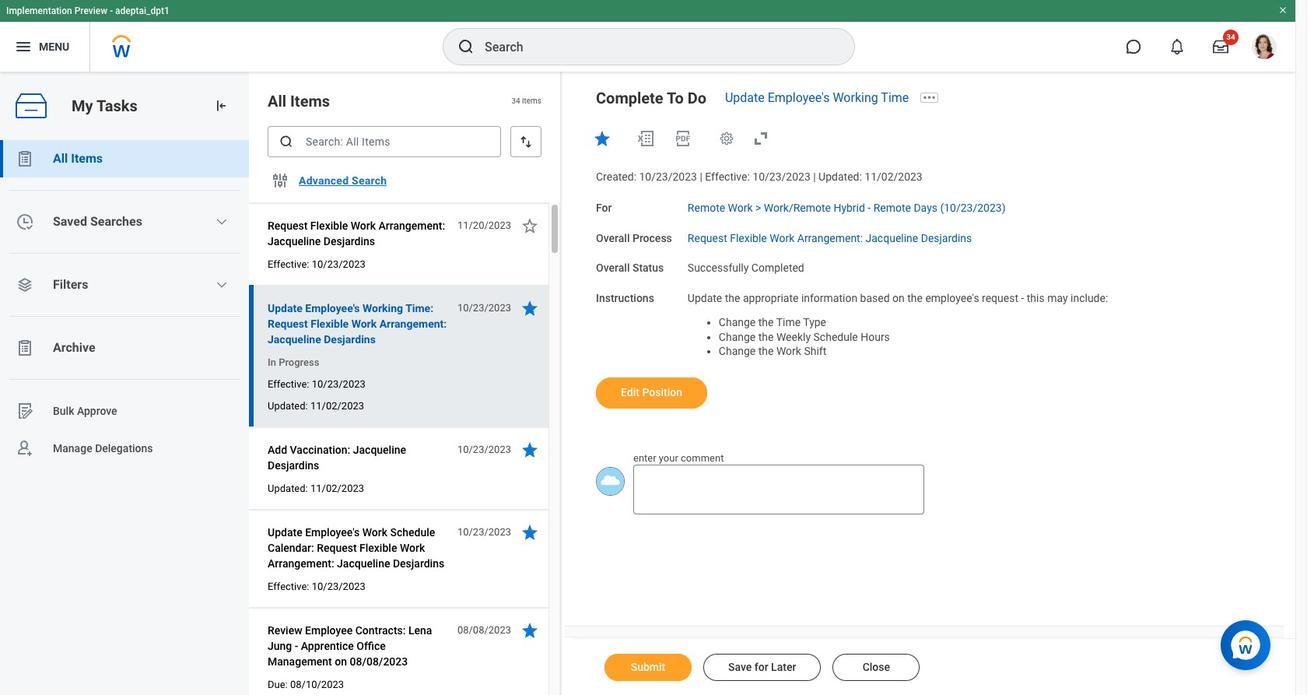 Task type: vqa. For each thing, say whether or not it's contained in the screenshot.
Complete
yes



Task type: describe. For each thing, give the bounding box(es) containing it.
arrangement: inside update employee's work schedule calendar: request flexible work arrangement: jacqueline desjardins
[[268, 557, 334, 570]]

0 vertical spatial on
[[893, 292, 905, 304]]

0 vertical spatial updated:
[[819, 170, 862, 183]]

employee's for update employee's working time
[[768, 90, 830, 105]]

overall process
[[596, 232, 673, 244]]

vaccination:
[[290, 444, 351, 456]]

your
[[659, 452, 679, 464]]

notifications large image
[[1170, 39, 1186, 54]]

hybrid
[[834, 201, 866, 214]]

close button
[[833, 654, 920, 681]]

employee
[[305, 624, 353, 637]]

information
[[802, 292, 858, 304]]

employee's for update employee's work schedule calendar: request flexible work arrangement: jacqueline desjardins
[[305, 526, 360, 539]]

time inside 'change the time type change the weekly schedule hours change the work shift'
[[777, 316, 801, 328]]

save for later button
[[704, 654, 822, 681]]

enter
[[634, 452, 657, 464]]

all inside item list element
[[268, 92, 287, 111]]

profile logan mcneil image
[[1253, 34, 1278, 62]]

34 for 34
[[1227, 33, 1236, 41]]

appropriate
[[743, 292, 799, 304]]

type
[[804, 316, 827, 328]]

1 horizontal spatial request flexible work arrangement: jacqueline desjardins
[[688, 232, 973, 244]]

2 vertical spatial 11/02/2023
[[311, 483, 364, 494]]

searches
[[90, 214, 142, 229]]

item list element
[[249, 72, 562, 695]]

update for update the appropriate information based on the employee's request - this may include:
[[688, 292, 723, 304]]

2 change from the top
[[719, 330, 756, 343]]

management
[[268, 656, 332, 668]]

search image inside menu banner
[[457, 37, 476, 56]]

jung
[[268, 640, 292, 652]]

overall for overall process
[[596, 232, 630, 244]]

inbox large image
[[1214, 39, 1229, 54]]

08/10/2023
[[290, 679, 344, 691]]

add vaccination: jacqueline desjardins button
[[268, 441, 449, 475]]

calendar:
[[268, 542, 314, 554]]

user plus image
[[16, 439, 34, 458]]

close
[[863, 661, 891, 673]]

- left this
[[1022, 292, 1025, 304]]

advanced
[[299, 174, 349, 187]]

approve
[[77, 405, 117, 417]]

2 | from the left
[[814, 170, 816, 183]]

request inside update employee's working time: request flexible work arrangement: jacqueline desjardins
[[268, 318, 308, 330]]

in progress
[[268, 357, 320, 368]]

edit
[[621, 386, 640, 399]]

menu
[[39, 40, 69, 53]]

schedule inside update employee's work schedule calendar: request flexible work arrangement: jacqueline desjardins
[[390, 526, 435, 539]]

remote work > work/remote hybrid - remote days (10/23/2023)
[[688, 201, 1006, 214]]

created:
[[596, 170, 637, 183]]

request flexible work arrangement: jacqueline desjardins inside button
[[268, 220, 445, 248]]

all inside button
[[53, 151, 68, 166]]

update for update employee's working time
[[726, 90, 765, 105]]

the left "weekly"
[[759, 330, 774, 343]]

comment
[[681, 452, 724, 464]]

0 vertical spatial time
[[882, 90, 910, 105]]

review employee contracts: lena jung - apprentice office management on 08/08/2023
[[268, 624, 432, 668]]

jacqueline inside add vaccination: jacqueline desjardins
[[353, 444, 406, 456]]

justify image
[[14, 37, 33, 56]]

jacqueline inside update employee's work schedule calendar: request flexible work arrangement: jacqueline desjardins
[[337, 557, 390, 570]]

bulk approve
[[53, 405, 117, 417]]

menu banner
[[0, 0, 1296, 72]]

edit position
[[621, 386, 683, 399]]

1 remote from the left
[[688, 201, 726, 214]]

on inside review employee contracts: lena jung - apprentice office management on 08/08/2023
[[335, 656, 347, 668]]

34 button
[[1204, 30, 1239, 64]]

desjardins inside update employee's work schedule calendar: request flexible work arrangement: jacqueline desjardins
[[393, 557, 445, 570]]

instructions
[[596, 292, 655, 304]]

for
[[596, 201, 612, 214]]

bulk
[[53, 405, 74, 417]]

Search: All Items text field
[[268, 126, 501, 157]]

implementation preview -   adeptai_dpt1
[[6, 5, 170, 16]]

all items button
[[0, 140, 249, 178]]

based
[[861, 292, 890, 304]]

status
[[633, 262, 664, 274]]

add vaccination: jacqueline desjardins
[[268, 444, 406, 472]]

manage delegations
[[53, 442, 153, 454]]

hours
[[861, 330, 891, 343]]

update employee's working time: request flexible work arrangement: jacqueline desjardins button
[[268, 299, 449, 349]]

work inside update employee's working time: request flexible work arrangement: jacqueline desjardins
[[352, 318, 377, 330]]

Search Workday  search field
[[485, 30, 823, 64]]

office
[[357, 640, 386, 652]]

jacqueline down days
[[866, 232, 919, 244]]

progress
[[279, 357, 320, 368]]

update the appropriate information based on the employee's request - this may include:
[[688, 292, 1109, 304]]

the down successfully completed on the right
[[725, 292, 741, 304]]

archive button
[[0, 329, 249, 367]]

items inside item list element
[[290, 92, 330, 111]]

due: 08/10/2023
[[268, 679, 344, 691]]

request flexible work arrangement: jacqueline desjardins button
[[268, 216, 449, 251]]

edit position button
[[596, 378, 708, 409]]

employee's for update employee's working time: request flexible work arrangement: jacqueline desjardins
[[305, 302, 360, 315]]

chevron down image for saved searches
[[216, 216, 228, 228]]

successfully
[[688, 262, 749, 274]]

weekly
[[777, 330, 811, 343]]

star image for update employee's working time: request flexible work arrangement: jacqueline desjardins
[[521, 299, 540, 318]]

tasks
[[96, 96, 138, 115]]

remote work > work/remote hybrid - remote days (10/23/2023) link
[[688, 198, 1006, 214]]

request
[[983, 292, 1019, 304]]

configure image
[[271, 171, 290, 190]]

flexible inside update employee's work schedule calendar: request flexible work arrangement: jacqueline desjardins
[[360, 542, 397, 554]]

update for update employee's working time: request flexible work arrangement: jacqueline desjardins
[[268, 302, 303, 315]]

submit button
[[605, 654, 692, 681]]

update employee's working time
[[726, 90, 910, 105]]

export to excel image
[[637, 129, 656, 148]]

archive
[[53, 340, 95, 355]]

1 change from the top
[[719, 316, 756, 328]]

process
[[633, 232, 673, 244]]

work inside 'change the time type change the weekly schedule hours change the work shift'
[[777, 345, 802, 358]]

08/08/2023 inside review employee contracts: lena jung - apprentice office management on 08/08/2023
[[350, 656, 408, 668]]

star image for request flexible work arrangement: jacqueline desjardins
[[521, 216, 540, 235]]

may
[[1048, 292, 1069, 304]]

work inside request flexible work arrangement: jacqueline desjardins
[[351, 220, 376, 232]]

0 vertical spatial star image
[[593, 129, 612, 148]]

my tasks element
[[0, 72, 249, 695]]

clipboard image for all items
[[16, 149, 34, 168]]

star image for update employee's work schedule calendar: request flexible work arrangement: jacqueline desjardins
[[521, 523, 540, 542]]

saved searches
[[53, 214, 142, 229]]

star image for review employee contracts: lena jung - apprentice office management on 08/08/2023
[[521, 621, 540, 640]]

my
[[72, 96, 93, 115]]

list containing all items
[[0, 140, 249, 467]]

effective: down gear icon
[[706, 170, 750, 183]]

view printable version (pdf) image
[[674, 129, 693, 148]]

position
[[643, 386, 683, 399]]

effective: down calendar: at the bottom left
[[268, 581, 309, 592]]

review employee contracts: lena jung - apprentice office management on 08/08/2023 button
[[268, 621, 449, 671]]

- right hybrid
[[868, 201, 871, 214]]

days
[[914, 201, 938, 214]]

working for time:
[[363, 302, 403, 315]]

manage
[[53, 442, 92, 454]]

due:
[[268, 679, 288, 691]]

arrangement: inside update employee's working time: request flexible work arrangement: jacqueline desjardins
[[380, 318, 447, 330]]

review
[[268, 624, 303, 637]]

the left shift
[[759, 345, 774, 358]]

2 effective: 10/23/2023 from the top
[[268, 378, 366, 390]]

overall status
[[596, 262, 664, 274]]



Task type: locate. For each thing, give the bounding box(es) containing it.
desjardins inside request flexible work arrangement: jacqueline desjardins
[[324, 235, 375, 248]]

star image
[[593, 129, 612, 148], [521, 441, 540, 459], [521, 523, 540, 542]]

- inside review employee contracts: lena jung - apprentice office management on 08/08/2023
[[295, 640, 298, 652]]

2 overall from the top
[[596, 262, 630, 274]]

clipboard image left archive
[[16, 339, 34, 357]]

arrangement:
[[379, 220, 445, 232], [798, 232, 863, 244], [380, 318, 447, 330], [268, 557, 334, 570]]

all right transformation import 'image'
[[268, 92, 287, 111]]

0 vertical spatial 11/02/2023
[[865, 170, 923, 183]]

jacqueline right 'vaccination:'
[[353, 444, 406, 456]]

overall status element
[[688, 252, 805, 276]]

transformation import image
[[213, 98, 229, 114]]

2 vertical spatial star image
[[521, 621, 540, 640]]

11/02/2023 down add vaccination: jacqueline desjardins
[[311, 483, 364, 494]]

1 horizontal spatial items
[[290, 92, 330, 111]]

effective: down in progress
[[268, 378, 309, 390]]

update up in progress
[[268, 302, 303, 315]]

10/23/2023
[[640, 170, 698, 183], [753, 170, 811, 183], [312, 258, 366, 270], [458, 302, 511, 314], [312, 378, 366, 390], [458, 444, 511, 455], [458, 526, 511, 538], [312, 581, 366, 592]]

1 vertical spatial updated: 11/02/2023
[[268, 483, 364, 494]]

in
[[268, 357, 276, 368]]

chevron down image inside filters dropdown button
[[216, 279, 228, 291]]

the
[[725, 292, 741, 304], [908, 292, 923, 304], [759, 316, 774, 328], [759, 330, 774, 343], [759, 345, 774, 358]]

update down successfully
[[688, 292, 723, 304]]

preview
[[74, 5, 108, 16]]

updated:
[[819, 170, 862, 183], [268, 400, 308, 412], [268, 483, 308, 494]]

jacqueline inside update employee's working time: request flexible work arrangement: jacqueline desjardins
[[268, 333, 321, 346]]

1 horizontal spatial remote
[[874, 201, 912, 214]]

1 vertical spatial effective: 10/23/2023
[[268, 378, 366, 390]]

arrangement: down remote work > work/remote hybrid - remote days (10/23/2023)
[[798, 232, 863, 244]]

desjardins
[[922, 232, 973, 244], [324, 235, 375, 248], [324, 333, 376, 346], [268, 459, 319, 472], [393, 557, 445, 570]]

save
[[729, 661, 752, 673]]

jacqueline down configure 'image'
[[268, 235, 321, 248]]

update up the fullscreen image
[[726, 90, 765, 105]]

0 horizontal spatial items
[[71, 151, 103, 166]]

11/02/2023
[[865, 170, 923, 183], [311, 400, 364, 412], [311, 483, 364, 494]]

jacqueline up in progress
[[268, 333, 321, 346]]

request inside request flexible work arrangement: jacqueline desjardins
[[268, 220, 308, 232]]

arrangement: down calendar: at the bottom left
[[268, 557, 334, 570]]

manage delegations link
[[0, 430, 249, 467]]

employee's up the fullscreen image
[[768, 90, 830, 105]]

0 horizontal spatial request flexible work arrangement: jacqueline desjardins
[[268, 220, 445, 248]]

- right preview at the left top of the page
[[110, 5, 113, 16]]

remote left >
[[688, 201, 726, 214]]

my tasks
[[72, 96, 138, 115]]

11/02/2023 up 'vaccination:'
[[311, 400, 364, 412]]

desjardins inside update employee's working time: request flexible work arrangement: jacqueline desjardins
[[324, 333, 376, 346]]

1 vertical spatial 34
[[512, 97, 521, 105]]

chevron down image for filters
[[216, 279, 228, 291]]

-
[[110, 5, 113, 16], [868, 201, 871, 214], [1022, 292, 1025, 304], [295, 640, 298, 652]]

0 horizontal spatial all
[[53, 151, 68, 166]]

items inside button
[[71, 151, 103, 166]]

on down apprentice on the left bottom of page
[[335, 656, 347, 668]]

clipboard image inside all items button
[[16, 149, 34, 168]]

0 vertical spatial search image
[[457, 37, 476, 56]]

jacqueline up contracts:
[[337, 557, 390, 570]]

employee's
[[768, 90, 830, 105], [305, 302, 360, 315], [305, 526, 360, 539]]

1 updated: 11/02/2023 from the top
[[268, 400, 364, 412]]

include:
[[1071, 292, 1109, 304]]

request flexible work arrangement: jacqueline desjardins down remote work > work/remote hybrid - remote days (10/23/2023)
[[688, 232, 973, 244]]

enter your comment
[[634, 452, 724, 464]]

schedule inside 'change the time type change the weekly schedule hours change the work shift'
[[814, 330, 858, 343]]

update for update employee's work schedule calendar: request flexible work arrangement: jacqueline desjardins
[[268, 526, 303, 539]]

34 left profile logan mcneil image
[[1227, 33, 1236, 41]]

1 vertical spatial items
[[71, 151, 103, 166]]

work
[[728, 201, 753, 214], [351, 220, 376, 232], [770, 232, 795, 244], [352, 318, 377, 330], [777, 345, 802, 358], [363, 526, 388, 539], [400, 542, 425, 554]]

1 vertical spatial schedule
[[390, 526, 435, 539]]

3 effective: 10/23/2023 from the top
[[268, 581, 366, 592]]

contracts:
[[356, 624, 406, 637]]

clipboard image
[[16, 149, 34, 168], [16, 339, 34, 357]]

1 horizontal spatial search image
[[457, 37, 476, 56]]

0 vertical spatial working
[[833, 90, 879, 105]]

update employee's work schedule calendar: request flexible work arrangement: jacqueline desjardins
[[268, 526, 445, 570]]

clock check image
[[16, 213, 34, 231]]

0 horizontal spatial search image
[[279, 134, 294, 149]]

1 chevron down image from the top
[[216, 216, 228, 228]]

0 vertical spatial all
[[268, 92, 287, 111]]

0 vertical spatial items
[[290, 92, 330, 111]]

1 vertical spatial star image
[[521, 299, 540, 318]]

0 vertical spatial employee's
[[768, 90, 830, 105]]

work/remote
[[764, 201, 831, 214]]

remote
[[688, 201, 726, 214], [874, 201, 912, 214]]

successfully completed
[[688, 262, 805, 274]]

1 vertical spatial search image
[[279, 134, 294, 149]]

2 star image from the top
[[521, 299, 540, 318]]

all
[[268, 92, 287, 111], [53, 151, 68, 166]]

arrangement: down 'search'
[[379, 220, 445, 232]]

1 effective: 10/23/2023 from the top
[[268, 258, 366, 270]]

overall up instructions
[[596, 262, 630, 274]]

request up successfully
[[688, 232, 728, 244]]

saved searches button
[[0, 203, 249, 241]]

1 overall from the top
[[596, 232, 630, 244]]

all items inside item list element
[[268, 92, 330, 111]]

flexible inside update employee's working time: request flexible work arrangement: jacqueline desjardins
[[311, 318, 349, 330]]

0 vertical spatial 08/08/2023
[[458, 624, 511, 636]]

1 horizontal spatial 34
[[1227, 33, 1236, 41]]

1 horizontal spatial schedule
[[814, 330, 858, 343]]

complete to do
[[596, 89, 707, 107]]

working for time
[[833, 90, 879, 105]]

0 horizontal spatial schedule
[[390, 526, 435, 539]]

0 vertical spatial star image
[[521, 216, 540, 235]]

1 horizontal spatial all items
[[268, 92, 330, 111]]

34 inside item list element
[[512, 97, 521, 105]]

0 vertical spatial chevron down image
[[216, 216, 228, 228]]

desjardins inside add vaccination: jacqueline desjardins
[[268, 459, 319, 472]]

1 | from the left
[[700, 170, 703, 183]]

0 vertical spatial clipboard image
[[16, 149, 34, 168]]

2 chevron down image from the top
[[216, 279, 228, 291]]

08/08/2023 down the "office"
[[350, 656, 408, 668]]

gear image
[[719, 131, 735, 146]]

effective: 10/23/2023 down progress
[[268, 378, 366, 390]]

saved
[[53, 214, 87, 229]]

3 change from the top
[[719, 345, 756, 358]]

34 for 34 items
[[512, 97, 521, 105]]

fullscreen image
[[752, 129, 771, 148]]

employee's up calendar: at the bottom left
[[305, 526, 360, 539]]

08/08/2023 right 'lena'
[[458, 624, 511, 636]]

update employee's working time: request flexible work arrangement: jacqueline desjardins
[[268, 302, 447, 346]]

request inside update employee's work schedule calendar: request flexible work arrangement: jacqueline desjardins
[[317, 542, 357, 554]]

1 vertical spatial chevron down image
[[216, 279, 228, 291]]

employee's
[[926, 292, 980, 304]]

1 horizontal spatial on
[[893, 292, 905, 304]]

jacqueline inside request flexible work arrangement: jacqueline desjardins
[[268, 235, 321, 248]]

overall
[[596, 232, 630, 244], [596, 262, 630, 274]]

1 vertical spatial change
[[719, 330, 756, 343]]

0 horizontal spatial 08/08/2023
[[350, 656, 408, 668]]

submit
[[631, 661, 666, 673]]

0 horizontal spatial all items
[[53, 151, 103, 166]]

effective: 10/23/2023 for flexible
[[268, 258, 366, 270]]

1 vertical spatial working
[[363, 302, 403, 315]]

chevron down image
[[216, 216, 228, 228], [216, 279, 228, 291]]

2 vertical spatial employee's
[[305, 526, 360, 539]]

items
[[522, 97, 542, 105]]

request flexible work arrangement: jacqueline desjardins
[[268, 220, 445, 248], [688, 232, 973, 244]]

the left employee's
[[908, 292, 923, 304]]

2 remote from the left
[[874, 201, 912, 214]]

updated: down in progress
[[268, 400, 308, 412]]

close environment banner image
[[1279, 5, 1288, 15]]

0 vertical spatial overall
[[596, 232, 630, 244]]

flexible
[[311, 220, 348, 232], [730, 232, 767, 244], [311, 318, 349, 330], [360, 542, 397, 554]]

update employee's work schedule calendar: request flexible work arrangement: jacqueline desjardins button
[[268, 523, 449, 573]]

request flexible work arrangement: jacqueline desjardins down 'search'
[[268, 220, 445, 248]]

all up "saved"
[[53, 151, 68, 166]]

1 horizontal spatial time
[[882, 90, 910, 105]]

1 vertical spatial overall
[[596, 262, 630, 274]]

- inside menu banner
[[110, 5, 113, 16]]

bulk approve link
[[0, 392, 249, 430]]

1 star image from the top
[[521, 216, 540, 235]]

lena
[[409, 624, 432, 637]]

1 horizontal spatial 08/08/2023
[[458, 624, 511, 636]]

updated: 11/02/2023 up 'vaccination:'
[[268, 400, 364, 412]]

do
[[688, 89, 707, 107]]

employee's up progress
[[305, 302, 360, 315]]

star image
[[521, 216, 540, 235], [521, 299, 540, 318], [521, 621, 540, 640]]

request down configure 'image'
[[268, 220, 308, 232]]

0 horizontal spatial |
[[700, 170, 703, 183]]

to
[[667, 89, 684, 107]]

filters
[[53, 277, 88, 292]]

updated: 11/02/2023
[[268, 400, 364, 412], [268, 483, 364, 494]]

all items inside button
[[53, 151, 103, 166]]

action bar region
[[574, 638, 1296, 695]]

list
[[0, 140, 249, 467]]

11/20/2023
[[458, 220, 511, 231]]

11/02/2023 up days
[[865, 170, 923, 183]]

clipboard image inside archive button
[[16, 339, 34, 357]]

star image for add vaccination: jacqueline desjardins
[[521, 441, 540, 459]]

0 horizontal spatial 34
[[512, 97, 521, 105]]

1 vertical spatial time
[[777, 316, 801, 328]]

request up in progress
[[268, 318, 308, 330]]

3 star image from the top
[[521, 621, 540, 640]]

search image
[[457, 37, 476, 56], [279, 134, 294, 149]]

flexible inside request flexible work arrangement: jacqueline desjardins
[[311, 220, 348, 232]]

perspective image
[[16, 276, 34, 294]]

34
[[1227, 33, 1236, 41], [512, 97, 521, 105]]

0 vertical spatial effective: 10/23/2023
[[268, 258, 366, 270]]

delegations
[[95, 442, 153, 454]]

request right calendar: at the bottom left
[[317, 542, 357, 554]]

1 horizontal spatial all
[[268, 92, 287, 111]]

change
[[719, 316, 756, 328], [719, 330, 756, 343], [719, 345, 756, 358]]

1 horizontal spatial |
[[814, 170, 816, 183]]

34 left items
[[512, 97, 521, 105]]

update up calendar: at the bottom left
[[268, 526, 303, 539]]

0 vertical spatial 34
[[1227, 33, 1236, 41]]

1 vertical spatial 11/02/2023
[[311, 400, 364, 412]]

on right based
[[893, 292, 905, 304]]

0 vertical spatial all items
[[268, 92, 330, 111]]

advanced search
[[299, 174, 387, 187]]

0 horizontal spatial remote
[[688, 201, 726, 214]]

the down appropriate
[[759, 316, 774, 328]]

remote left days
[[874, 201, 912, 214]]

>
[[756, 201, 762, 214]]

created: 10/23/2023 | effective: 10/23/2023 | updated: 11/02/2023
[[596, 170, 923, 183]]

effective: 10/23/2023 down request flexible work arrangement: jacqueline desjardins button
[[268, 258, 366, 270]]

- up management
[[295, 640, 298, 652]]

1 vertical spatial 08/08/2023
[[350, 656, 408, 668]]

2 updated: 11/02/2023 from the top
[[268, 483, 364, 494]]

1 vertical spatial clipboard image
[[16, 339, 34, 357]]

1 vertical spatial all
[[53, 151, 68, 166]]

adeptai_dpt1
[[115, 5, 170, 16]]

0 horizontal spatial time
[[777, 316, 801, 328]]

advanced search button
[[293, 165, 393, 196]]

apprentice
[[301, 640, 354, 652]]

0 vertical spatial updated: 11/02/2023
[[268, 400, 364, 412]]

update inside update employee's working time: request flexible work arrangement: jacqueline desjardins
[[268, 302, 303, 315]]

for
[[755, 661, 769, 673]]

08/08/2023
[[458, 624, 511, 636], [350, 656, 408, 668]]

updated: down add
[[268, 483, 308, 494]]

|
[[700, 170, 703, 183], [814, 170, 816, 183]]

update employee's working time link
[[726, 90, 910, 105]]

sort image
[[518, 134, 534, 149]]

clipboard image up "clock check" image
[[16, 149, 34, 168]]

shift
[[805, 345, 827, 358]]

overall for overall status
[[596, 262, 630, 274]]

0 horizontal spatial working
[[363, 302, 403, 315]]

arrangement: down time:
[[380, 318, 447, 330]]

2 vertical spatial effective: 10/23/2023
[[268, 581, 366, 592]]

34 items
[[512, 97, 542, 105]]

1 vertical spatial employee's
[[305, 302, 360, 315]]

2 vertical spatial updated:
[[268, 483, 308, 494]]

updated: up remote work > work/remote hybrid - remote days (10/23/2023) link
[[819, 170, 862, 183]]

clipboard image for archive
[[16, 339, 34, 357]]

2 vertical spatial star image
[[521, 523, 540, 542]]

update inside update employee's work schedule calendar: request flexible work arrangement: jacqueline desjardins
[[268, 526, 303, 539]]

0 horizontal spatial on
[[335, 656, 347, 668]]

menu button
[[0, 22, 90, 72]]

effective: 10/23/2023 for employee's
[[268, 581, 366, 592]]

1 vertical spatial star image
[[521, 441, 540, 459]]

change the time type change the weekly schedule hours change the work shift
[[719, 316, 891, 358]]

1 vertical spatial on
[[335, 656, 347, 668]]

2 clipboard image from the top
[[16, 339, 34, 357]]

34 inside button
[[1227, 33, 1236, 41]]

working inside update employee's working time: request flexible work arrangement: jacqueline desjardins
[[363, 302, 403, 315]]

employee's inside update employee's work schedule calendar: request flexible work arrangement: jacqueline desjardins
[[305, 526, 360, 539]]

0 vertical spatial schedule
[[814, 330, 858, 343]]

1 horizontal spatial working
[[833, 90, 879, 105]]

effective:
[[706, 170, 750, 183], [268, 258, 309, 270], [268, 378, 309, 390], [268, 581, 309, 592]]

updated: 11/02/2023 down add vaccination: jacqueline desjardins
[[268, 483, 364, 494]]

add
[[268, 444, 287, 456]]

1 vertical spatial all items
[[53, 151, 103, 166]]

effective: 10/23/2023 up employee
[[268, 581, 366, 592]]

later
[[772, 661, 797, 673]]

request flexible work arrangement: jacqueline desjardins link
[[688, 228, 973, 244]]

1 vertical spatial updated:
[[268, 400, 308, 412]]

employee's inside update employee's working time: request flexible work arrangement: jacqueline desjardins
[[305, 302, 360, 315]]

2 vertical spatial change
[[719, 345, 756, 358]]

time:
[[406, 302, 434, 315]]

rename image
[[16, 402, 34, 420]]

1 clipboard image from the top
[[16, 149, 34, 168]]

overall down for
[[596, 232, 630, 244]]

effective: 10/23/2023
[[268, 258, 366, 270], [268, 378, 366, 390], [268, 581, 366, 592]]

enter your comment text field
[[634, 465, 925, 515]]

0 vertical spatial change
[[719, 316, 756, 328]]

effective: down request flexible work arrangement: jacqueline desjardins button
[[268, 258, 309, 270]]

arrangement: inside request flexible work arrangement: jacqueline desjardins
[[379, 220, 445, 232]]



